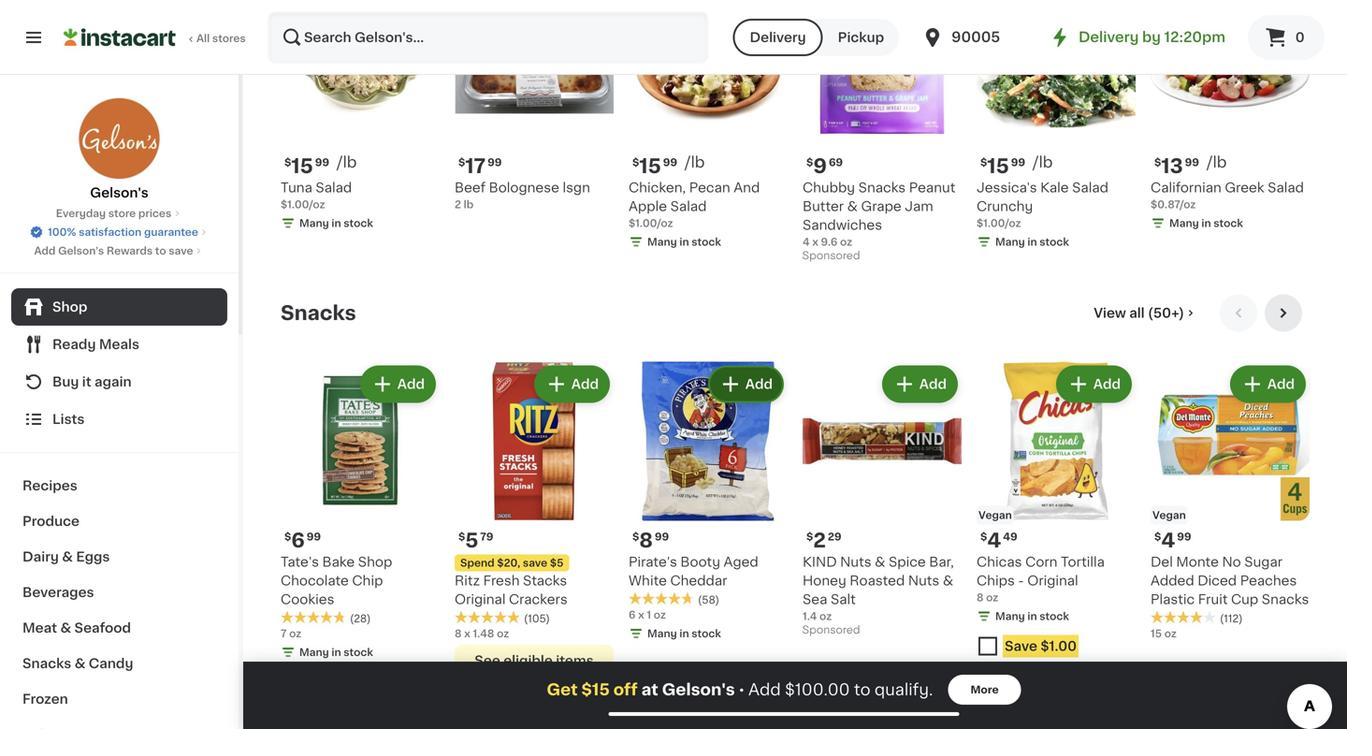 Task type: vqa. For each thing, say whether or not it's contained in the screenshot.
Variety
no



Task type: locate. For each thing, give the bounding box(es) containing it.
0 vertical spatial 2
[[455, 199, 461, 209]]

$15.99 per pound element for salad
[[281, 154, 440, 178]]

many for chicas corn tortilla chips - original
[[996, 611, 1026, 621]]

save down guarantee
[[169, 246, 193, 256]]

15 for tuna
[[291, 156, 313, 176]]

1 horizontal spatial $1.00/oz
[[629, 218, 674, 228]]

stock down "californian greek salad $0.87/oz"
[[1214, 218, 1244, 228]]

$ up beef
[[459, 157, 466, 167]]

$ left 29
[[807, 531, 814, 542]]

$ inside $ 5 79
[[459, 531, 466, 542]]

$13.99 per pound element
[[1151, 154, 1311, 178]]

to down guarantee
[[155, 246, 166, 256]]

90005
[[952, 30, 1001, 44]]

many down 7 oz
[[300, 647, 329, 657]]

$15.99 per pound element
[[281, 154, 440, 178], [629, 154, 788, 178], [977, 154, 1136, 178]]

0 horizontal spatial $1.00/oz
[[281, 199, 325, 209]]

$ 9 69
[[807, 156, 844, 176]]

everyday store prices link
[[56, 206, 183, 221]]

9.6
[[821, 237, 838, 247]]

oz
[[841, 237, 853, 247], [987, 592, 999, 603], [654, 610, 666, 620], [820, 611, 832, 621], [289, 628, 302, 639], [497, 628, 509, 639], [1165, 628, 1177, 639]]

1 vertical spatial sponsored badge image
[[803, 625, 860, 636]]

many
[[300, 218, 329, 228], [1170, 218, 1200, 228], [648, 237, 677, 247], [996, 237, 1026, 247], [996, 611, 1026, 621], [648, 628, 677, 639], [300, 647, 329, 657]]

produce link
[[11, 504, 227, 539]]

1 horizontal spatial original
[[1028, 574, 1079, 587]]

$1.00
[[1041, 640, 1078, 653]]

x left 1.48
[[464, 628, 471, 639]]

lists link
[[11, 401, 227, 438]]

Search field
[[270, 13, 707, 62]]

/lb up kale
[[1033, 155, 1054, 170]]

grape
[[862, 200, 902, 213]]

californian
[[1151, 181, 1222, 194]]

$ 5 79
[[459, 531, 494, 550]]

many for chicken, pecan and apple salad
[[648, 237, 677, 247]]

2 inside item carousel region
[[814, 531, 826, 550]]

bake
[[323, 555, 355, 568]]

$1.00/oz inside chicken, pecan and apple salad $1.00/oz
[[629, 218, 674, 228]]

salad
[[316, 181, 352, 194], [1073, 181, 1109, 194], [1269, 181, 1305, 194], [671, 200, 707, 213]]

4 for chicas corn tortilla chips - original
[[988, 531, 1002, 550]]

99 inside $ 17 99
[[488, 157, 502, 167]]

shop inside the tate's bake shop chocolate chip cookies
[[358, 555, 392, 568]]

99 up monte
[[1178, 531, 1192, 542]]

0 vertical spatial sponsored badge image
[[803, 251, 860, 261]]

$15.99 per pound element for kale
[[977, 154, 1136, 178]]

/lb for pecan
[[685, 155, 705, 170]]

in down tuna salad $1.00/oz at the top left of page
[[332, 218, 341, 228]]

$ up tate's
[[285, 531, 291, 542]]

snacks & candy link
[[11, 646, 227, 681]]

x left 1
[[639, 610, 645, 620]]

fresh
[[484, 574, 520, 587]]

many in stock for salad
[[300, 218, 373, 228]]

chip
[[352, 574, 383, 587]]

2 horizontal spatial 4
[[1162, 531, 1176, 550]]

beef bolognese lsgn 2 lb
[[455, 181, 591, 209]]

0 vertical spatial gelson's
[[90, 186, 149, 199]]

$15.99 per pound element up kale
[[977, 154, 1136, 178]]

gelson's inside 'link'
[[90, 186, 149, 199]]

2 vegan from the left
[[1153, 510, 1187, 520]]

tortilla
[[1062, 555, 1105, 568]]

all stores link
[[64, 11, 247, 64]]

sponsored badge image
[[803, 251, 860, 261], [803, 625, 860, 636]]

5
[[466, 531, 479, 550]]

$ left '49' at the bottom of page
[[981, 531, 988, 542]]

99 up chicken,
[[663, 157, 678, 167]]

1 /lb from the left
[[337, 155, 357, 170]]

treatment tracker modal dialog
[[243, 662, 1348, 729]]

and
[[734, 181, 760, 194]]

2 vertical spatial gelson's
[[662, 682, 735, 698]]

0 horizontal spatial 8
[[455, 628, 462, 639]]

nuts up roasted at the bottom of page
[[841, 555, 872, 568]]

15 up the tuna
[[291, 156, 313, 176]]

1 horizontal spatial delivery
[[1079, 30, 1140, 44]]

chips
[[977, 574, 1016, 587]]

everyday store prices
[[56, 208, 172, 219]]

many down apple
[[648, 237, 677, 247]]

in down jessica's kale salad crunchy $1.00/oz
[[1028, 237, 1038, 247]]

save
[[169, 246, 193, 256], [523, 558, 548, 568]]

$15.99 per pound element for pecan
[[629, 154, 788, 178]]

1 horizontal spatial 6
[[629, 610, 636, 620]]

& down bar,
[[943, 574, 954, 587]]

99 up the pirate's
[[655, 531, 669, 542]]

$1.00/oz inside jessica's kale salad crunchy $1.00/oz
[[977, 218, 1022, 228]]

product group containing 8
[[629, 362, 788, 645]]

/lb inside $ 13 99 /lb
[[1208, 155, 1228, 170]]

in down chicken, pecan and apple salad $1.00/oz
[[680, 237, 690, 247]]

99 right the "13"
[[1186, 157, 1200, 167]]

del
[[1151, 555, 1174, 568]]

delivery left by at the right top of the page
[[1079, 30, 1140, 44]]

oz right 9.6
[[841, 237, 853, 247]]

8 up the pirate's
[[640, 531, 653, 550]]

1 $ 15 99 /lb from the left
[[285, 155, 357, 176]]

delivery for delivery by 12:20pm
[[1079, 30, 1140, 44]]

15 oz
[[1151, 628, 1177, 639]]

2 horizontal spatial 8
[[977, 592, 984, 603]]

$ up the pirate's
[[633, 531, 640, 542]]

x
[[813, 237, 819, 247], [639, 610, 645, 620], [464, 628, 471, 639]]

15 down plastic in the bottom right of the page
[[1151, 628, 1163, 639]]

stock up $1.00
[[1040, 611, 1070, 621]]

$15.99 per pound element up pecan
[[629, 154, 788, 178]]

view
[[1095, 306, 1127, 319]]

oz down chips
[[987, 592, 999, 603]]

x inside "chubby snacks peanut butter & grape jam sandwiches 4 x 9.6 oz"
[[813, 237, 819, 247]]

many in stock down "californian greek salad $0.87/oz"
[[1170, 218, 1244, 228]]

monte
[[1177, 555, 1220, 568]]

sponsored badge image down 1.4
[[803, 625, 860, 636]]

2 left 29
[[814, 531, 826, 550]]

kind
[[803, 555, 837, 568]]

candy
[[89, 657, 133, 670]]

stock down tuna salad $1.00/oz at the top left of page
[[344, 218, 373, 228]]

/lb
[[337, 155, 357, 170], [685, 155, 705, 170], [1033, 155, 1054, 170], [1208, 155, 1228, 170]]

salad inside "californian greek salad $0.87/oz"
[[1269, 181, 1305, 194]]

add gelson's rewards to save
[[34, 246, 193, 256]]

save up stacks
[[523, 558, 548, 568]]

snacks
[[859, 181, 906, 194], [281, 303, 356, 323], [1263, 593, 1310, 606], [22, 657, 71, 670]]

delivery left pickup
[[750, 31, 807, 44]]

recipes link
[[11, 468, 227, 504]]

stacks
[[523, 574, 567, 587]]

vegan up $ 4 99
[[1153, 510, 1187, 520]]

(58)
[[698, 595, 720, 605]]

save inside product group
[[523, 558, 548, 568]]

1 vertical spatial original
[[455, 593, 506, 606]]

oz right 1.4
[[820, 611, 832, 621]]

jessica's
[[977, 181, 1038, 194]]

save $1.00
[[1005, 640, 1078, 653]]

many down tuna salad $1.00/oz at the top left of page
[[300, 218, 329, 228]]

99 inside $ 6 99
[[307, 531, 321, 542]]

original down ritz
[[455, 593, 506, 606]]

$ up del
[[1155, 531, 1162, 542]]

1 horizontal spatial $ 15 99 /lb
[[633, 155, 705, 176]]

many in stock for kale
[[996, 237, 1070, 247]]

vegan up $ 4 49 on the right bottom
[[979, 510, 1013, 520]]

to left qualify.
[[855, 682, 871, 698]]

1 horizontal spatial vegan
[[1153, 510, 1187, 520]]

prices
[[138, 208, 172, 219]]

0 vertical spatial original
[[1028, 574, 1079, 587]]

in for salad
[[332, 218, 341, 228]]

0 vertical spatial to
[[155, 246, 166, 256]]

0 horizontal spatial x
[[464, 628, 471, 639]]

product group containing 17
[[455, 0, 614, 212]]

sponsored badge image for 9
[[803, 251, 860, 261]]

(112)
[[1221, 613, 1244, 624]]

see eligible items
[[475, 654, 594, 667]]

1 vertical spatial to
[[855, 682, 871, 698]]

original inside chicas corn tortilla chips - original 8 oz
[[1028, 574, 1079, 587]]

15 for jessica's
[[988, 156, 1010, 176]]

15 up jessica's
[[988, 156, 1010, 176]]

/lb for greek
[[1208, 155, 1228, 170]]

original down corn
[[1028, 574, 1079, 587]]

/lb up "californian greek salad $0.87/oz"
[[1208, 155, 1228, 170]]

1 vertical spatial save
[[523, 558, 548, 568]]

sandwiches
[[803, 218, 883, 231]]

$ 15 99 /lb up chicken,
[[633, 155, 705, 176]]

1 vertical spatial nuts
[[909, 574, 940, 587]]

$ inside $ 8 99
[[633, 531, 640, 542]]

1 horizontal spatial save
[[523, 558, 548, 568]]

/lb up tuna salad $1.00/oz at the top left of page
[[337, 155, 357, 170]]

x for spend $20, save $5
[[464, 628, 471, 639]]

$1.00/oz down the tuna
[[281, 199, 325, 209]]

delivery inside delivery by 12:20pm link
[[1079, 30, 1140, 44]]

$ left 79
[[459, 531, 466, 542]]

salad inside chicken, pecan and apple salad $1.00/oz
[[671, 200, 707, 213]]

0 horizontal spatial vegan
[[979, 510, 1013, 520]]

4 left '49' at the bottom of page
[[988, 531, 1002, 550]]

nuts down spice
[[909, 574, 940, 587]]

del monte no sugar added diced peaches plastic fruit cup snacks
[[1151, 555, 1310, 606]]

2 $ 15 99 /lb from the left
[[633, 155, 705, 176]]

2 $15.99 per pound element from the left
[[629, 154, 788, 178]]

stock for pecan
[[692, 237, 722, 247]]

gelson's down 100% at the left
[[58, 246, 104, 256]]

salad right kale
[[1073, 181, 1109, 194]]

shop up ready
[[52, 300, 87, 314]]

oz right 1
[[654, 610, 666, 620]]

0 vertical spatial shop
[[52, 300, 87, 314]]

spend
[[461, 558, 495, 568]]

many in stock down tuna salad $1.00/oz at the top left of page
[[300, 218, 373, 228]]

sponsored badge image for 2
[[803, 625, 860, 636]]

stock
[[344, 218, 373, 228], [1214, 218, 1244, 228], [692, 237, 722, 247], [1040, 237, 1070, 247], [1040, 611, 1070, 621], [692, 628, 722, 639], [344, 647, 373, 657]]

0 vertical spatial save
[[169, 246, 193, 256]]

0 horizontal spatial 2
[[455, 199, 461, 209]]

californian greek salad $0.87/oz
[[1151, 181, 1305, 209]]

1 horizontal spatial to
[[855, 682, 871, 698]]

$1.00/oz down crunchy in the right of the page
[[977, 218, 1022, 228]]

15 up chicken,
[[640, 156, 662, 176]]

0 horizontal spatial 6
[[291, 531, 305, 550]]

99 inside $ 13 99 /lb
[[1186, 157, 1200, 167]]

plastic
[[1151, 593, 1196, 606]]

7 oz
[[281, 628, 302, 639]]

x for 8
[[639, 610, 645, 620]]

3 $ 15 99 /lb from the left
[[981, 155, 1054, 176]]

tuna salad $1.00/oz
[[281, 181, 352, 209]]

0 vertical spatial 8
[[640, 531, 653, 550]]

at
[[642, 682, 659, 698]]

0 horizontal spatial delivery
[[750, 31, 807, 44]]

shop up chip
[[358, 555, 392, 568]]

99 right 17
[[488, 157, 502, 167]]

1.48
[[473, 628, 495, 639]]

0 horizontal spatial 4
[[803, 237, 810, 247]]

/lb for kale
[[1033, 155, 1054, 170]]

snacks & candy
[[22, 657, 133, 670]]

$15.99 per pound element up tuna salad $1.00/oz at the top left of page
[[281, 154, 440, 178]]

delivery for delivery
[[750, 31, 807, 44]]

$ inside $ 2 29
[[807, 531, 814, 542]]

product group
[[281, 0, 440, 234], [455, 0, 614, 212], [629, 0, 788, 253], [803, 0, 962, 266], [977, 0, 1136, 253], [1151, 0, 1311, 234], [281, 362, 440, 663], [455, 362, 614, 677], [629, 362, 788, 645], [803, 362, 962, 641], [977, 362, 1136, 665], [1151, 362, 1311, 641]]

3 $15.99 per pound element from the left
[[977, 154, 1136, 178]]

delivery by 12:20pm
[[1079, 30, 1226, 44]]

4 /lb from the left
[[1208, 155, 1228, 170]]

2 horizontal spatial $ 15 99 /lb
[[981, 155, 1054, 176]]

many down crunchy in the right of the page
[[996, 237, 1026, 247]]

$1.00/oz down apple
[[629, 218, 674, 228]]

sponsored badge image down 9.6
[[803, 251, 860, 261]]

cup
[[1232, 593, 1259, 606]]

in down cookies
[[332, 647, 341, 657]]

0 horizontal spatial save
[[169, 246, 193, 256]]

3 /lb from the left
[[1033, 155, 1054, 170]]

add button for tate's bake shop chocolate chip cookies
[[362, 367, 434, 401]]

1 vertical spatial shop
[[358, 555, 392, 568]]

100% satisfaction guarantee
[[48, 227, 198, 237]]

8 x 1.48 oz
[[455, 628, 509, 639]]

8 down chips
[[977, 592, 984, 603]]

gelson's up everyday store prices link
[[90, 186, 149, 199]]

add gelson's rewards to save link
[[34, 243, 205, 258]]

in for kale
[[1028, 237, 1038, 247]]

99 up tuna salad $1.00/oz at the top left of page
[[315, 157, 330, 167]]

1 sponsored badge image from the top
[[803, 251, 860, 261]]

corn
[[1026, 555, 1058, 568]]

sponsored badge image inside item carousel region
[[803, 625, 860, 636]]

6 left 1
[[629, 610, 636, 620]]

ready
[[52, 338, 96, 351]]

1 $15.99 per pound element from the left
[[281, 154, 440, 178]]

$ 15 99 /lb for chicken,
[[633, 155, 705, 176]]

1 horizontal spatial 4
[[988, 531, 1002, 550]]

many up save
[[996, 611, 1026, 621]]

rewards
[[107, 246, 153, 256]]

greek
[[1226, 181, 1265, 194]]

4 inside "chubby snacks peanut butter & grape jam sandwiches 4 x 9.6 oz"
[[803, 237, 810, 247]]

salad right greek
[[1269, 181, 1305, 194]]

$ 2 29
[[807, 531, 842, 550]]

$5
[[550, 558, 564, 568]]

0 horizontal spatial $15.99 per pound element
[[281, 154, 440, 178]]

stock for greek
[[1214, 218, 1244, 228]]

1 vertical spatial 8
[[977, 592, 984, 603]]

1 vegan from the left
[[979, 510, 1013, 520]]

1 horizontal spatial x
[[639, 610, 645, 620]]

gelson's left •
[[662, 682, 735, 698]]

in down "californian greek salad $0.87/oz"
[[1202, 218, 1212, 228]]

in for pecan
[[680, 237, 690, 247]]

$ up the californian
[[1155, 157, 1162, 167]]

4 up del
[[1162, 531, 1176, 550]]

store
[[108, 208, 136, 219]]

0 horizontal spatial original
[[455, 593, 506, 606]]

many in stock down 1
[[648, 628, 722, 639]]

$ 15 99 /lb up jessica's
[[981, 155, 1054, 176]]

pirate's booty aged white cheddar
[[629, 555, 759, 587]]

& up sandwiches
[[848, 200, 858, 213]]

in
[[332, 218, 341, 228], [1202, 218, 1212, 228], [680, 237, 690, 247], [1028, 237, 1038, 247], [1028, 611, 1038, 621], [680, 628, 690, 639], [332, 647, 341, 657]]

0 horizontal spatial nuts
[[841, 555, 872, 568]]

2 horizontal spatial x
[[813, 237, 819, 247]]

stock down chicken, pecan and apple salad $1.00/oz
[[692, 237, 722, 247]]

seafood
[[74, 622, 131, 635]]

0 horizontal spatial $ 15 99 /lb
[[285, 155, 357, 176]]

8 left 1.48
[[455, 628, 462, 639]]

many in stock for corn
[[996, 611, 1070, 621]]

★★★★★
[[629, 592, 695, 605], [629, 592, 695, 605], [281, 611, 346, 624], [281, 611, 346, 624], [455, 611, 520, 624], [455, 611, 520, 624], [1151, 611, 1217, 624], [1151, 611, 1217, 624]]

& right meat
[[60, 622, 71, 635]]

0 vertical spatial nuts
[[841, 555, 872, 568]]

salad right the tuna
[[316, 181, 352, 194]]

in up the "save $1.00"
[[1028, 611, 1038, 621]]

$ inside $ 9 69
[[807, 157, 814, 167]]

$ inside $ 17 99
[[459, 157, 466, 167]]

None search field
[[268, 11, 709, 64]]

in down cheddar
[[680, 628, 690, 639]]

0 vertical spatial x
[[813, 237, 819, 247]]

2 horizontal spatial $15.99 per pound element
[[977, 154, 1136, 178]]

gelson's inside treatment tracker modal dialog
[[662, 682, 735, 698]]

2 sponsored badge image from the top
[[803, 625, 860, 636]]

2 inside beef bolognese lsgn 2 lb
[[455, 199, 461, 209]]

2 vertical spatial x
[[464, 628, 471, 639]]

4 left 9.6
[[803, 237, 810, 247]]

1 vertical spatial 2
[[814, 531, 826, 550]]

all
[[1130, 306, 1145, 319]]

1 horizontal spatial shop
[[358, 555, 392, 568]]

15 inside item carousel region
[[1151, 628, 1163, 639]]

eligible
[[504, 654, 553, 667]]

1 horizontal spatial $15.99 per pound element
[[629, 154, 788, 178]]

aged
[[724, 555, 759, 568]]

delivery inside delivery button
[[750, 31, 807, 44]]

$ left 69
[[807, 157, 814, 167]]

ready meals
[[52, 338, 140, 351]]

jam
[[905, 200, 934, 213]]

1 vertical spatial x
[[639, 610, 645, 620]]

x left 9.6
[[813, 237, 819, 247]]

instacart logo image
[[64, 26, 176, 49]]

2 /lb from the left
[[685, 155, 705, 170]]

1 horizontal spatial 2
[[814, 531, 826, 550]]

8 inside chicas corn tortilla chips - original 8 oz
[[977, 592, 984, 603]]

stock for corn
[[1040, 611, 1070, 621]]

stock for kale
[[1040, 237, 1070, 247]]

$20,
[[497, 558, 521, 568]]

salad down pecan
[[671, 200, 707, 213]]

delivery
[[1079, 30, 1140, 44], [750, 31, 807, 44]]

2 horizontal spatial $1.00/oz
[[977, 218, 1022, 228]]



Task type: describe. For each thing, give the bounding box(es) containing it.
many in stock for pecan
[[648, 237, 722, 247]]

product group containing 6
[[281, 362, 440, 663]]

by
[[1143, 30, 1162, 44]]

(105)
[[524, 613, 550, 624]]

get $15 off at gelson's • add $100.00 to qualify.
[[547, 682, 934, 698]]

item carousel region
[[281, 294, 1311, 688]]

69
[[829, 157, 844, 167]]

dairy
[[22, 550, 59, 564]]

fruit
[[1199, 593, 1229, 606]]

oz inside kind nuts & spice bar, honey roasted nuts & sea salt 1.4 oz
[[820, 611, 832, 621]]

15 for chicken,
[[640, 156, 662, 176]]

dairy & eggs
[[22, 550, 110, 564]]

stores
[[212, 33, 246, 44]]

pickup
[[838, 31, 885, 44]]

9
[[814, 156, 827, 176]]

$ 4 99
[[1155, 531, 1192, 550]]

/lb for salad
[[337, 155, 357, 170]]

gelson's logo image
[[78, 97, 161, 180]]

more button
[[949, 675, 1022, 705]]

(50+)
[[1149, 306, 1185, 319]]

many for californian greek salad
[[1170, 218, 1200, 228]]

see eligible items button
[[455, 645, 614, 677]]

$ 17 99
[[459, 156, 502, 176]]

guarantee
[[144, 227, 198, 237]]

oz right the 7
[[289, 628, 302, 639]]

delivery button
[[733, 19, 823, 56]]

pickup button
[[823, 19, 900, 56]]

booty
[[681, 555, 721, 568]]

& inside "chubby snacks peanut butter & grape jam sandwiches 4 x 9.6 oz"
[[848, 200, 858, 213]]

kale
[[1041, 181, 1070, 194]]

$100.00
[[785, 682, 850, 698]]

many for tuna salad
[[300, 218, 329, 228]]

many for jessica's kale salad crunchy
[[996, 237, 1026, 247]]

0 vertical spatial 6
[[291, 531, 305, 550]]

cheddar
[[671, 574, 728, 587]]

pecan
[[690, 181, 731, 194]]

$ inside $ 6 99
[[285, 531, 291, 542]]

view all (50+) button
[[1087, 294, 1206, 332]]

in for corn
[[1028, 611, 1038, 621]]

salad inside jessica's kale salad crunchy $1.00/oz
[[1073, 181, 1109, 194]]

$0.87/oz
[[1151, 199, 1197, 209]]

chicas corn tortilla chips - original 8 oz
[[977, 555, 1105, 603]]

99 inside $ 4 99
[[1178, 531, 1192, 542]]

99 inside $ 8 99
[[655, 531, 669, 542]]

added
[[1151, 574, 1195, 587]]

oz inside "chubby snacks peanut butter & grape jam sandwiches 4 x 9.6 oz"
[[841, 237, 853, 247]]

1 horizontal spatial 8
[[640, 531, 653, 550]]

ritz
[[455, 574, 480, 587]]

add button for tuna salad
[[362, 0, 434, 26]]

1 horizontal spatial nuts
[[909, 574, 940, 587]]

1
[[647, 610, 652, 620]]

$ up jessica's
[[981, 157, 988, 167]]

produce
[[22, 515, 80, 528]]

buy it again link
[[11, 363, 227, 401]]

$ inside $ 4 49
[[981, 531, 988, 542]]

peanut
[[910, 181, 956, 194]]

& left 'candy'
[[75, 657, 86, 670]]

many in stock down (28)
[[300, 647, 373, 657]]

add button for del monte no sugar added diced peaches plastic fruit cup snacks
[[1233, 367, 1305, 401]]

sugar
[[1245, 555, 1283, 568]]

in for greek
[[1202, 218, 1212, 228]]

13
[[1162, 156, 1184, 176]]

vegan for chicas corn tortilla chips - original
[[979, 510, 1013, 520]]

no
[[1223, 555, 1242, 568]]

gelson's link
[[78, 97, 161, 202]]

oz inside chicas corn tortilla chips - original 8 oz
[[987, 592, 999, 603]]

salt
[[831, 593, 856, 606]]

oz right 1.48
[[497, 628, 509, 639]]

to inside treatment tracker modal dialog
[[855, 682, 871, 698]]

chicken,
[[629, 181, 686, 194]]

salad inside tuna salad $1.00/oz
[[316, 181, 352, 194]]

all stores
[[197, 33, 246, 44]]

100%
[[48, 227, 76, 237]]

$ up the tuna
[[285, 157, 291, 167]]

tate's
[[281, 555, 319, 568]]

product group containing 2
[[803, 362, 962, 641]]

ready meals link
[[11, 326, 227, 363]]

qualify.
[[875, 682, 934, 698]]

•
[[739, 682, 745, 697]]

items
[[556, 654, 594, 667]]

original inside ritz fresh stacks original crackers
[[455, 593, 506, 606]]

product group containing 5
[[455, 362, 614, 677]]

lsgn
[[563, 181, 591, 194]]

7
[[281, 628, 287, 639]]

chicas
[[977, 555, 1023, 568]]

save $1.00 button
[[977, 631, 1136, 665]]

bolognese
[[489, 181, 560, 194]]

add button for beef bolognese lsgn
[[536, 0, 608, 26]]

view all (50+)
[[1095, 306, 1185, 319]]

1 vertical spatial gelson's
[[58, 246, 104, 256]]

snacks inside del monte no sugar added diced peaches plastic fruit cup snacks
[[1263, 593, 1310, 606]]

spend $20, save $5
[[461, 558, 564, 568]]

-
[[1019, 574, 1025, 587]]

$ 15 99 /lb for tuna
[[285, 155, 357, 176]]

cookies
[[281, 593, 335, 606]]

12:20pm
[[1165, 30, 1226, 44]]

service type group
[[733, 19, 900, 56]]

$15
[[582, 682, 610, 698]]

many down 1
[[648, 628, 677, 639]]

$1.00/oz inside tuna salad $1.00/oz
[[281, 199, 325, 209]]

roasted
[[850, 574, 905, 587]]

product group containing 13
[[1151, 0, 1311, 234]]

stock down (58)
[[692, 628, 722, 639]]

$ inside $ 13 99 /lb
[[1155, 157, 1162, 167]]

29
[[828, 531, 842, 542]]

add button for chicken, pecan and apple salad
[[710, 0, 783, 26]]

stock down (28)
[[344, 647, 373, 657]]

off
[[614, 682, 638, 698]]

& left eggs
[[62, 550, 73, 564]]

jessica's kale salad crunchy $1.00/oz
[[977, 181, 1109, 228]]

delivery by 12:20pm link
[[1049, 26, 1226, 49]]

vegan for del monte no sugar added diced peaches plastic fruit cup snacks
[[1153, 510, 1187, 520]]

79
[[481, 531, 494, 542]]

4 for del monte no sugar added diced peaches plastic fruit cup snacks
[[1162, 531, 1176, 550]]

crunchy
[[977, 200, 1034, 213]]

chubby snacks peanut butter & grape jam sandwiches 4 x 9.6 oz
[[803, 181, 956, 247]]

0 horizontal spatial to
[[155, 246, 166, 256]]

meat & seafood
[[22, 622, 131, 635]]

more
[[971, 685, 999, 695]]

$ up chicken,
[[633, 157, 640, 167]]

frozen
[[22, 693, 68, 706]]

1 vertical spatial 6
[[629, 610, 636, 620]]

snacks inside "chubby snacks peanut butter & grape jam sandwiches 4 x 9.6 oz"
[[859, 181, 906, 194]]

0 horizontal spatial shop
[[52, 300, 87, 314]]

stock for salad
[[344, 218, 373, 228]]

beverages link
[[11, 575, 227, 610]]

0 button
[[1249, 15, 1326, 60]]

lb
[[464, 199, 474, 209]]

diced
[[1198, 574, 1238, 587]]

add inside treatment tracker modal dialog
[[749, 682, 781, 698]]

1.4
[[803, 611, 818, 621]]

$ 15 99 /lb for jessica's
[[981, 155, 1054, 176]]

$ inside $ 4 99
[[1155, 531, 1162, 542]]

beverages
[[22, 586, 94, 599]]

add button for pirate's booty aged white cheddar
[[710, 367, 783, 401]]

& up roasted at the bottom of page
[[875, 555, 886, 568]]

many in stock for greek
[[1170, 218, 1244, 228]]

99 up jessica's
[[1012, 157, 1026, 167]]

tuna
[[281, 181, 313, 194]]

add button for californian greek salad
[[1233, 0, 1305, 26]]

get
[[547, 682, 578, 698]]

pirate's
[[629, 555, 678, 568]]

eggs
[[76, 550, 110, 564]]

2 vertical spatial 8
[[455, 628, 462, 639]]

oz down plastic in the bottom right of the page
[[1165, 628, 1177, 639]]

again
[[95, 375, 132, 388]]

product group containing 9
[[803, 0, 962, 266]]

bar,
[[930, 555, 955, 568]]

dairy & eggs link
[[11, 539, 227, 575]]



